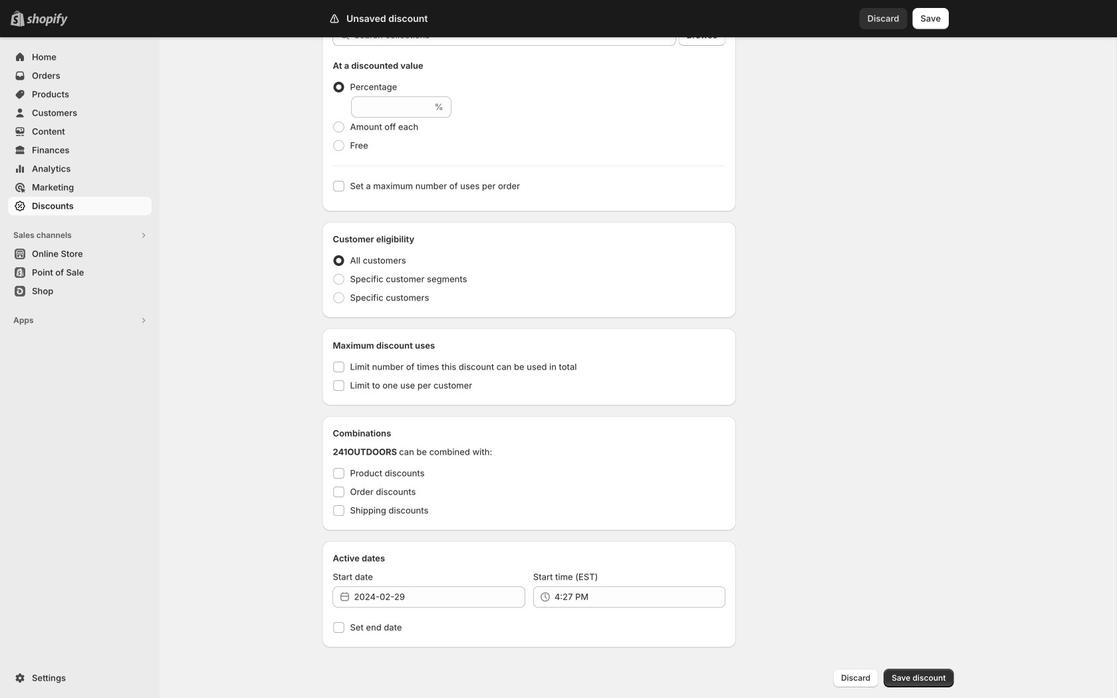 Task type: locate. For each thing, give the bounding box(es) containing it.
YYYY-MM-DD text field
[[354, 587, 525, 608]]

None text field
[[352, 96, 432, 118]]

Enter time text field
[[555, 587, 726, 608]]

Search collections text field
[[354, 25, 676, 46]]



Task type: describe. For each thing, give the bounding box(es) containing it.
shopify image
[[27, 13, 68, 26]]



Task type: vqa. For each thing, say whether or not it's contained in the screenshot.
the Search collections text field
yes



